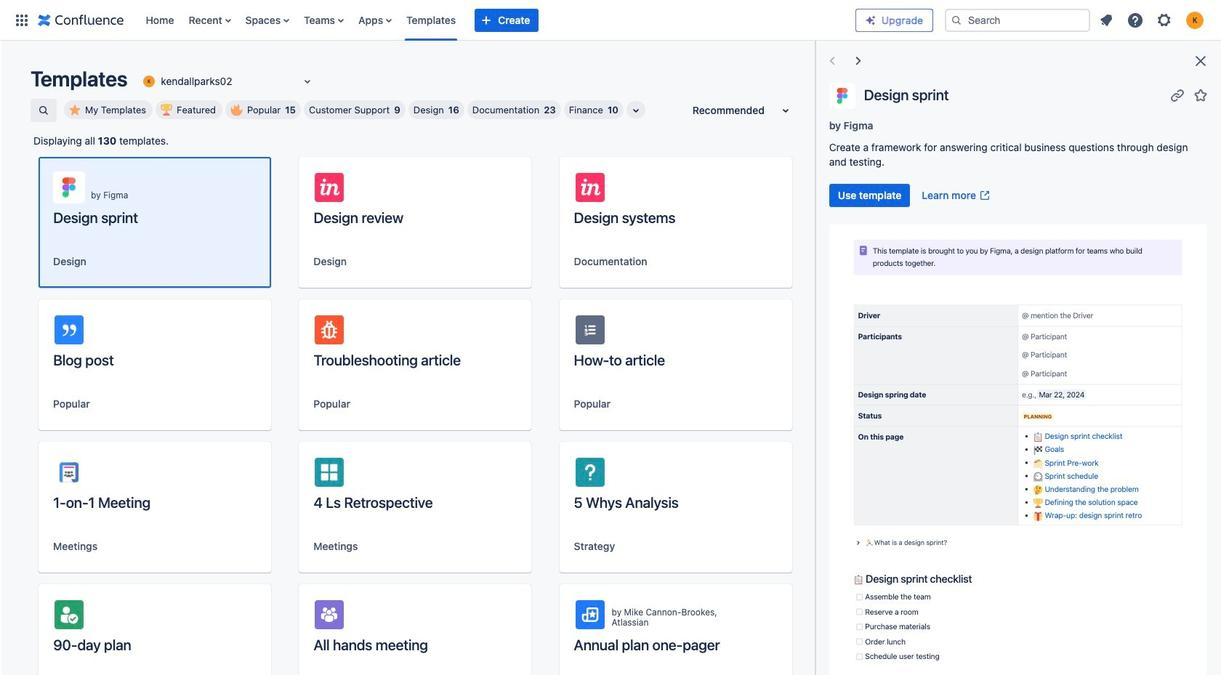 Task type: vqa. For each thing, say whether or not it's contained in the screenshot.
Appswitcher Icon
yes



Task type: describe. For each thing, give the bounding box(es) containing it.
premium image
[[865, 14, 877, 26]]

list for premium icon
[[1094, 7, 1213, 33]]

settings icon image
[[1156, 11, 1174, 29]]

help icon image
[[1127, 11, 1145, 29]]

list for 'appswitcher icon'
[[139, 0, 856, 40]]

close image
[[1193, 52, 1210, 70]]

appswitcher icon image
[[13, 11, 31, 29]]

search image
[[951, 14, 963, 26]]

open search bar image
[[38, 105, 49, 116]]

share link image
[[1169, 86, 1187, 104]]

star design sprint image
[[1193, 86, 1210, 104]]



Task type: locate. For each thing, give the bounding box(es) containing it.
Search field
[[945, 8, 1091, 32]]

list
[[139, 0, 856, 40], [1094, 7, 1213, 33]]

next template image
[[850, 52, 867, 70]]

None text field
[[141, 74, 143, 89]]

open image
[[299, 73, 317, 90]]

your profile and preferences image
[[1187, 11, 1204, 29]]

notification icon image
[[1098, 11, 1115, 29]]

1 horizontal spatial list
[[1094, 7, 1213, 33]]

group
[[830, 184, 997, 207]]

confluence image
[[38, 11, 124, 29], [38, 11, 124, 29]]

more categories image
[[628, 102, 645, 119]]

0 horizontal spatial list
[[139, 0, 856, 40]]

previous template image
[[824, 52, 841, 70]]

None search field
[[945, 8, 1091, 32]]

global element
[[9, 0, 856, 40]]

banner
[[0, 0, 1222, 41]]



